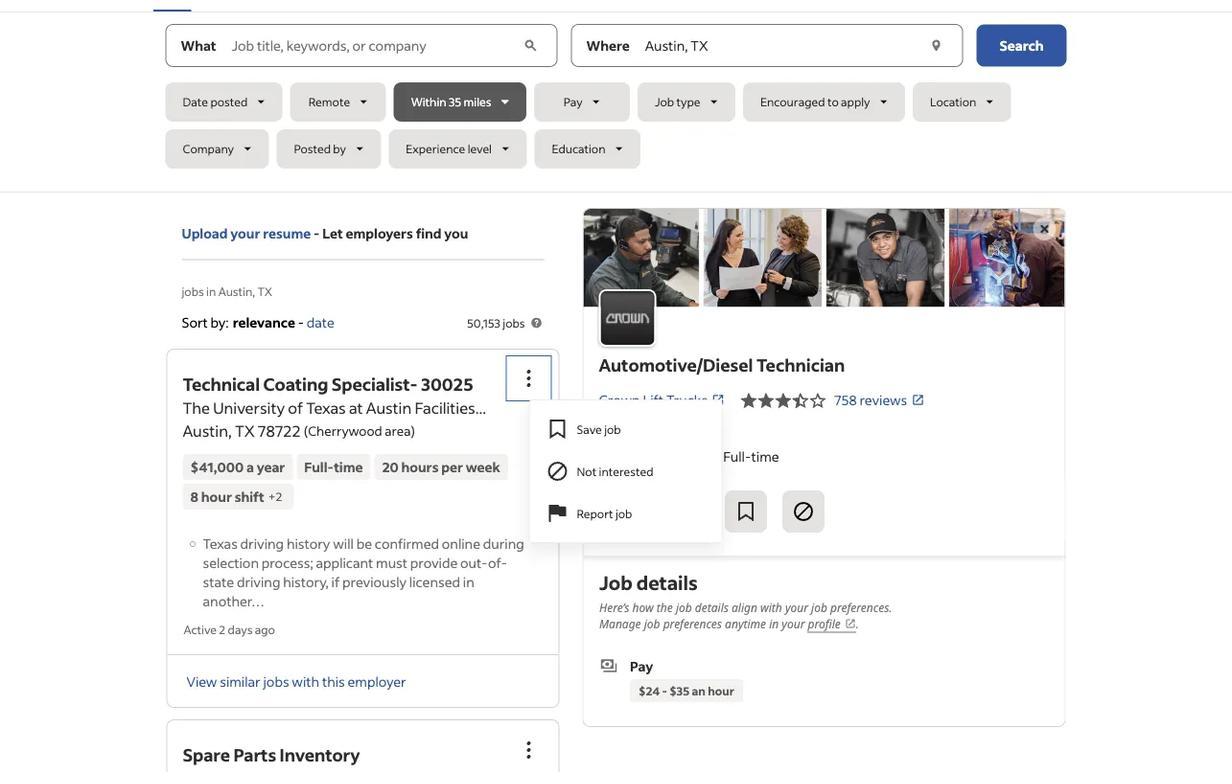 Task type: locate. For each thing, give the bounding box(es) containing it.
date posted
[[183, 94, 248, 109]]

1 vertical spatial hour
[[708, 684, 734, 699]]

0 horizontal spatial -
[[298, 314, 304, 331]]

job for manage
[[644, 617, 660, 633]]

texas down technical coating specialist- 30025 button
[[306, 398, 346, 418]]

0 vertical spatial pay
[[564, 94, 583, 109]]

company button
[[165, 129, 269, 169]]

pay up $24
[[630, 658, 653, 675]]

with right align at the bottom of the page
[[760, 600, 782, 616]]

details up the
[[636, 571, 697, 596]]

tx
[[257, 284, 272, 299], [645, 421, 662, 438], [235, 421, 255, 441]]

university
[[213, 398, 285, 418]]

preferences
[[663, 617, 722, 633]]

job type down $24
[[630, 727, 685, 744]]

trucks
[[666, 392, 708, 409]]

the
[[183, 398, 210, 418]]

1 horizontal spatial 2
[[276, 489, 282, 504]]

clear element for what
[[521, 36, 541, 55]]

1 horizontal spatial clear element
[[927, 36, 946, 55]]

2 inside the 8 hour shift + 2
[[276, 489, 282, 504]]

not
[[577, 464, 597, 479]]

austin,
[[218, 284, 255, 299], [599, 421, 642, 438], [183, 421, 232, 441]]

20
[[382, 459, 399, 476]]

pay button
[[534, 82, 630, 122]]

None search field
[[165, 24, 1067, 176]]

clear image up pay popup button
[[521, 36, 541, 55]]

job inside report job button
[[616, 506, 632, 521]]

driving
[[240, 535, 284, 552], [237, 573, 280, 591]]

state
[[203, 573, 234, 591]]

selection
[[203, 554, 259, 571]]

1 horizontal spatial jobs
[[263, 673, 289, 691]]

texas up selection
[[203, 535, 238, 552]]

0 horizontal spatial clear image
[[521, 36, 541, 55]]

1 clear element from the left
[[521, 36, 541, 55]]

hour right '8'
[[201, 489, 232, 506]]

$41,000 a year
[[190, 459, 285, 476]]

- left let in the top left of the page
[[314, 225, 320, 242]]

your up profile
[[785, 600, 808, 616]]

0 vertical spatial with
[[760, 600, 782, 616]]

1 horizontal spatial pay
[[630, 658, 653, 675]]

0 horizontal spatial pay
[[564, 94, 583, 109]]

save this job image
[[735, 501, 758, 524]]

in up by:
[[206, 284, 216, 299]]

2 vertical spatial in
[[769, 617, 779, 633]]

full- down (
[[304, 459, 334, 476]]

job type right pay popup button
[[655, 94, 701, 109]]

must
[[376, 554, 408, 571]]

posted by
[[294, 141, 346, 156]]

lift
[[643, 392, 664, 409]]

not interested button
[[531, 451, 721, 493]]

of
[[288, 398, 303, 418]]

experience level button
[[389, 129, 527, 169]]

1 vertical spatial in
[[463, 573, 474, 591]]

in down out-
[[463, 573, 474, 591]]

details
[[636, 571, 697, 596], [695, 600, 728, 616]]

0 vertical spatial job type
[[655, 94, 701, 109]]

preferences.
[[830, 600, 892, 616]]

jobs
[[182, 284, 204, 299], [503, 316, 525, 330], [263, 673, 289, 691]]

hours
[[401, 459, 439, 476]]

1 horizontal spatial full-
[[723, 448, 752, 465]]

2 horizontal spatial -
[[662, 684, 667, 699]]

1 vertical spatial -
[[298, 314, 304, 331]]

provide
[[410, 554, 458, 571]]

0 vertical spatial job
[[655, 94, 674, 109]]

out-
[[460, 554, 488, 571]]

0 vertical spatial in
[[206, 284, 216, 299]]

encouraged
[[760, 94, 825, 109]]

full-
[[723, 448, 752, 465], [304, 459, 334, 476]]

area
[[385, 423, 411, 440]]

crown lift trucks logo image
[[584, 209, 1065, 307], [599, 289, 657, 347]]

job
[[655, 94, 674, 109], [599, 571, 632, 596], [630, 727, 653, 744]]

1 vertical spatial texas
[[203, 535, 238, 552]]

austin, up by:
[[218, 284, 255, 299]]

with
[[760, 600, 782, 616], [292, 673, 319, 691]]

details up manage job preferences anytime in your at the bottom
[[695, 600, 728, 616]]

in right anytime
[[769, 617, 779, 633]]

1 horizontal spatial in
[[463, 573, 474, 591]]

clear element
[[521, 36, 541, 55], [927, 36, 946, 55]]

2 clear image from the left
[[927, 36, 946, 55]]

facilities...
[[415, 398, 486, 418]]

What field
[[228, 24, 519, 67]]

remote button
[[290, 82, 386, 122]]

0 vertical spatial your
[[230, 225, 260, 242]]

8
[[190, 489, 199, 506]]

clear image
[[521, 36, 541, 55], [927, 36, 946, 55]]

job inside the "save job" button
[[604, 422, 621, 437]]

type
[[677, 94, 701, 109], [656, 727, 685, 744]]

time down 3.4 out of 5 stars. link to 758 company reviews (opens in a new tab) image
[[752, 448, 779, 465]]

austin, down the
[[183, 421, 232, 441]]

process;
[[262, 554, 313, 571]]

job type button
[[638, 82, 736, 122]]

applicant
[[316, 554, 373, 571]]

within 35 miles
[[411, 94, 492, 109]]

2 left days
[[219, 623, 226, 638]]

relevance
[[233, 314, 295, 331]]

year
[[257, 459, 285, 476]]

2 vertical spatial -
[[662, 684, 667, 699]]

texas inside technical coating specialist- 30025 the university of texas at austin facilities... austin, tx 78722 ( cherrywood area )
[[306, 398, 346, 418]]

- left date on the top of the page
[[298, 314, 304, 331]]

0 vertical spatial 2
[[276, 489, 282, 504]]

0 vertical spatial texas
[[306, 398, 346, 418]]

experience level
[[406, 141, 492, 156]]

0 horizontal spatial with
[[292, 673, 319, 691]]

full-time up save this job image
[[723, 448, 779, 465]]

clear element up location
[[927, 36, 946, 55]]

hour right an
[[708, 684, 734, 699]]

job actions image
[[517, 367, 540, 390]]

a
[[246, 459, 254, 476]]

2 clear element from the left
[[927, 36, 946, 55]]

1 horizontal spatial -
[[314, 225, 320, 242]]

1 clear image from the left
[[521, 36, 541, 55]]

tx up the relevance
[[257, 284, 272, 299]]

1 vertical spatial pay
[[630, 658, 653, 675]]

tx down university
[[235, 421, 255, 441]]

job down $24
[[630, 727, 653, 744]]

not interested image
[[792, 501, 815, 524]]

interested
[[599, 464, 654, 479]]

find
[[416, 225, 442, 242]]

2 vertical spatial jobs
[[263, 673, 289, 691]]

1 horizontal spatial clear image
[[927, 36, 946, 55]]

within
[[411, 94, 447, 109]]

location button
[[913, 82, 1012, 122]]

0 vertical spatial type
[[677, 94, 701, 109]]

$24 - $35 an hour
[[638, 684, 734, 699]]

0 vertical spatial jobs
[[182, 284, 204, 299]]

0 horizontal spatial 2
[[219, 623, 226, 638]]

spare parts inventory
[[183, 745, 360, 767]]

1 horizontal spatial hour
[[708, 684, 734, 699]]

job down 'how'
[[644, 617, 660, 633]]

sort
[[182, 314, 208, 331]]

apply
[[615, 502, 658, 522]]

0 vertical spatial -
[[314, 225, 320, 242]]

job up here's at the bottom
[[599, 571, 632, 596]]

full-time down 'cherrywood' on the left bottom of the page
[[304, 459, 363, 476]]

full- up save this job image
[[723, 448, 752, 465]]

sort by: relevance - date
[[182, 314, 335, 331]]

job type inside job type dropdown button
[[655, 94, 701, 109]]

miles
[[464, 94, 492, 109]]

search
[[1000, 37, 1044, 54]]

your left profile
[[782, 617, 805, 633]]

job right pay popup button
[[655, 94, 674, 109]]

texas inside texas driving history will be confirmed online during selection process; applicant must provide out-of- state driving history, if previously licensed in another…
[[203, 535, 238, 552]]

1 horizontal spatial texas
[[306, 398, 346, 418]]

0 horizontal spatial tx
[[235, 421, 255, 441]]

$24
[[638, 684, 659, 699]]

- left $35
[[662, 684, 667, 699]]

job for report
[[616, 506, 632, 521]]

job up profile
[[811, 600, 827, 616]]

austin, inside technical coating specialist- 30025 the university of texas at austin facilities... austin, tx 78722 ( cherrywood area )
[[183, 421, 232, 441]]

jobs up "sort"
[[182, 284, 204, 299]]

2 vertical spatial your
[[782, 617, 805, 633]]

)
[[411, 423, 415, 440]]

at
[[349, 398, 363, 418]]

1 horizontal spatial with
[[760, 600, 782, 616]]

type inside dropdown button
[[677, 94, 701, 109]]

reviews
[[860, 392, 908, 409]]

$41,000
[[190, 459, 244, 476]]

here's how the job details align with your job preferences.
[[599, 600, 892, 616]]

days
[[228, 623, 253, 638]]

technical coating specialist- 30025 button
[[183, 373, 473, 395]]

job inside dropdown button
[[655, 94, 674, 109]]

1 vertical spatial your
[[785, 600, 808, 616]]

-
[[314, 225, 320, 242], [298, 314, 304, 331], [662, 684, 667, 699]]

automotive/diesel technician
[[599, 354, 845, 376]]

pay up education
[[564, 94, 583, 109]]

tx down lift on the right
[[645, 421, 662, 438]]

specialist-
[[332, 373, 418, 395]]

clear image up location
[[927, 36, 946, 55]]

the
[[656, 600, 673, 616]]

technical
[[183, 373, 260, 395]]

how
[[632, 600, 653, 616]]

0 horizontal spatial jobs
[[182, 284, 204, 299]]

1 vertical spatial driving
[[237, 573, 280, 591]]

your right the upload
[[230, 225, 260, 242]]

time down 'cherrywood' on the left bottom of the page
[[334, 459, 363, 476]]

0 vertical spatial hour
[[201, 489, 232, 506]]

with left this
[[292, 673, 319, 691]]

2
[[276, 489, 282, 504], [219, 623, 226, 638]]

1 horizontal spatial time
[[752, 448, 779, 465]]

3.4 out of 5 stars. link to 758 company reviews (opens in a new tab) image
[[740, 389, 827, 412]]

job right report on the bottom
[[616, 506, 632, 521]]

jobs left help icon
[[503, 316, 525, 330]]

texas driving history will be confirmed online during selection process; applicant must provide out-of- state driving history, if previously licensed in another…
[[203, 535, 524, 610]]

1 horizontal spatial full-time
[[723, 448, 779, 465]]

2 right shift
[[276, 489, 282, 504]]

driving up the 'another…' at the bottom left of page
[[237, 573, 280, 591]]

within 35 miles button
[[394, 82, 526, 122]]

profile link
[[808, 617, 856, 634]]

education button
[[535, 129, 641, 169]]

0 horizontal spatial clear element
[[521, 36, 541, 55]]

ago
[[255, 623, 275, 638]]

view similar jobs with this employer link
[[187, 673, 406, 691]]

none search field containing what
[[165, 24, 1067, 176]]

help icon image
[[529, 316, 544, 331]]

jobs right similar
[[263, 673, 289, 691]]

1 vertical spatial jobs
[[503, 316, 525, 330]]

anytime
[[725, 617, 766, 633]]

0 horizontal spatial texas
[[203, 535, 238, 552]]

coating
[[263, 373, 328, 395]]

driving up process;
[[240, 535, 284, 552]]

clear element up pay popup button
[[521, 36, 541, 55]]

job right save
[[604, 422, 621, 437]]

your
[[230, 225, 260, 242], [785, 600, 808, 616], [782, 617, 805, 633]]



Task type: describe. For each thing, give the bounding box(es) containing it.
clear image for where
[[927, 36, 946, 55]]

education
[[552, 141, 606, 156]]

758 reviews link
[[834, 392, 925, 409]]

758
[[834, 392, 857, 409]]

2 horizontal spatial jobs
[[503, 316, 525, 330]]

2 horizontal spatial in
[[769, 617, 779, 633]]

2 horizontal spatial tx
[[645, 421, 662, 438]]

employer
[[348, 673, 406, 691]]

posted
[[210, 94, 248, 109]]

align
[[731, 600, 757, 616]]

previously
[[342, 573, 407, 591]]

20 hours per week
[[382, 459, 500, 476]]

austin, down crown
[[599, 421, 642, 438]]

crown
[[599, 392, 640, 409]]

1 vertical spatial with
[[292, 673, 319, 691]]

close job details image
[[1033, 218, 1056, 241]]

1 horizontal spatial tx
[[257, 284, 272, 299]]

experience
[[406, 141, 465, 156]]

clear element for where
[[927, 36, 946, 55]]

1 vertical spatial details
[[695, 600, 728, 616]]

posted
[[294, 141, 331, 156]]

.
[[856, 617, 859, 633]]

1 vertical spatial job
[[599, 571, 632, 596]]

in inside texas driving history will be confirmed online during selection process; applicant must provide out-of- state driving history, if previously licensed in another…
[[463, 573, 474, 591]]

austin, tx
[[599, 421, 662, 438]]

automotive/diesel
[[599, 354, 753, 376]]

parts
[[234, 745, 276, 767]]

clear image for what
[[521, 36, 541, 55]]

level
[[468, 141, 492, 156]]

remote
[[309, 94, 350, 109]]

job details
[[599, 571, 697, 596]]

pay inside popup button
[[564, 94, 583, 109]]

this
[[322, 673, 345, 691]]

here's
[[599, 600, 629, 616]]

by:
[[211, 314, 229, 331]]

Where field
[[641, 24, 925, 67]]

jobs in austin, tx
[[182, 284, 272, 299]]

78722
[[258, 421, 301, 441]]

if
[[331, 573, 340, 591]]

now
[[661, 502, 693, 522]]

0 horizontal spatial hour
[[201, 489, 232, 506]]

location
[[930, 94, 977, 109]]

- for date
[[298, 314, 304, 331]]

apply now button
[[599, 491, 710, 533]]

another…
[[203, 593, 265, 610]]

cherrywood
[[308, 423, 382, 440]]

1 vertical spatial job type
[[630, 727, 685, 744]]

view similar jobs with this employer
[[187, 673, 406, 691]]

0 horizontal spatial time
[[334, 459, 363, 476]]

spare
[[183, 745, 230, 767]]

- for let
[[314, 225, 320, 242]]

inventory
[[280, 745, 360, 767]]

crown lift trucks
[[599, 392, 708, 409]]

save job
[[577, 422, 621, 437]]

technical coating specialist- 30025 the university of texas at austin facilities... austin, tx 78722 ( cherrywood area )
[[183, 373, 486, 441]]

employers
[[346, 225, 413, 242]]

0 horizontal spatial full-
[[304, 459, 334, 476]]

(
[[304, 423, 308, 440]]

will
[[333, 535, 354, 552]]

per
[[441, 459, 463, 476]]

tx inside technical coating specialist- 30025 the university of texas at austin facilities... austin, tx 78722 ( cherrywood area )
[[235, 421, 255, 441]]

view
[[187, 673, 217, 691]]

30025
[[421, 373, 473, 395]]

1 vertical spatial type
[[656, 727, 685, 744]]

active
[[184, 623, 217, 638]]

1 vertical spatial 2
[[219, 623, 226, 638]]

encouraged to apply button
[[743, 82, 905, 122]]

online
[[442, 535, 481, 552]]

posted by button
[[277, 129, 381, 169]]

0 vertical spatial details
[[636, 571, 697, 596]]

date link
[[307, 314, 335, 331]]

upload
[[182, 225, 228, 242]]

35
[[449, 94, 462, 109]]

0 vertical spatial driving
[[240, 535, 284, 552]]

job actions menu is collapsed image
[[517, 739, 540, 762]]

week
[[466, 459, 500, 476]]

0 horizontal spatial full-time
[[304, 459, 363, 476]]

date
[[307, 314, 335, 331]]

manage
[[599, 617, 641, 633]]

upload your resume link
[[182, 223, 311, 244]]

technical coating specialist- 30025 group
[[508, 358, 723, 544]]

2 vertical spatial job
[[630, 727, 653, 744]]

save job button
[[531, 408, 721, 451]]

confirmed
[[375, 535, 439, 552]]

by
[[333, 141, 346, 156]]

job up preferences
[[676, 600, 692, 616]]

company
[[183, 141, 234, 156]]

technician
[[757, 354, 845, 376]]

0 horizontal spatial in
[[206, 284, 216, 299]]

encouraged to apply
[[760, 94, 870, 109]]

save
[[577, 422, 602, 437]]

austin
[[366, 398, 412, 418]]

not interested
[[577, 464, 654, 479]]

of-
[[488, 554, 507, 571]]

job for save
[[604, 422, 621, 437]]

during
[[483, 535, 524, 552]]

50,153
[[467, 316, 501, 330]]



Task type: vqa. For each thing, say whether or not it's contained in the screenshot.
If you were in charge, what would you do to make University of North Carolina at Charlotte a better … 8 people answered on the bottom right of page
no



